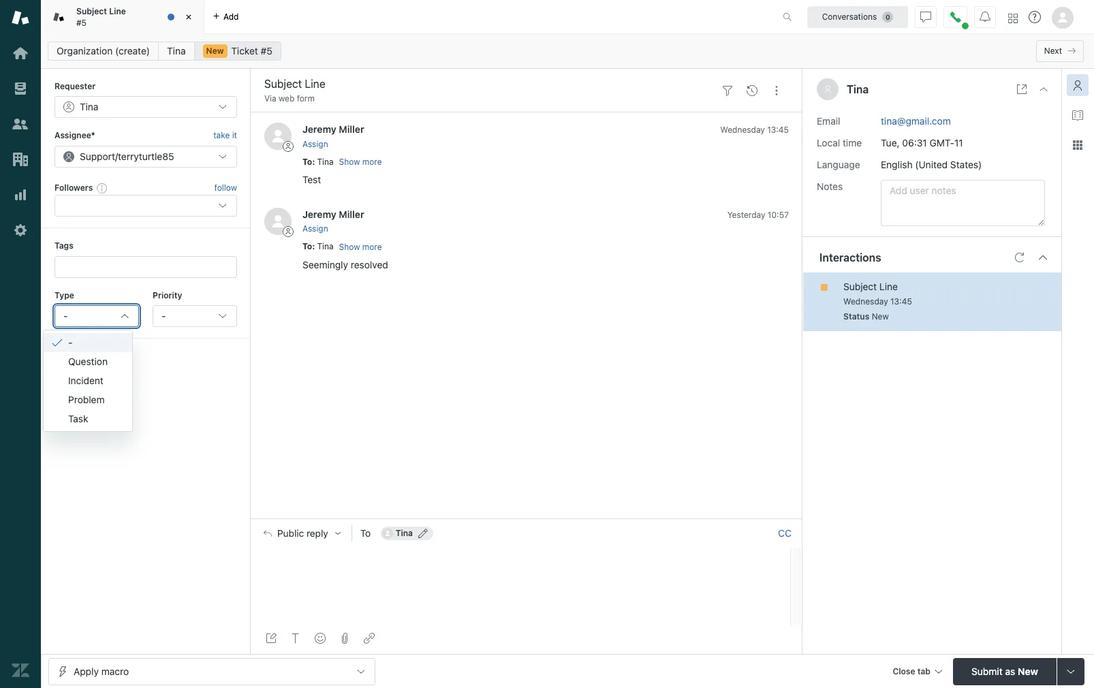 Task type: describe. For each thing, give the bounding box(es) containing it.
avatar image for test
[[264, 123, 292, 150]]

tab containing subject line
[[41, 0, 204, 34]]

apply
[[74, 665, 99, 677]]

organization (create)
[[57, 45, 150, 57]]

tab
[[918, 666, 931, 676]]

events image
[[747, 85, 758, 96]]

new inside subject line wednesday 13:45 status new
[[872, 311, 889, 321]]

main element
[[0, 0, 41, 688]]

terryturtle85
[[118, 150, 174, 162]]

tina inside to : tina show more test
[[317, 157, 334, 167]]

type
[[55, 290, 74, 300]]

close image
[[182, 10, 196, 24]]

it
[[232, 130, 237, 141]]

support
[[80, 150, 115, 162]]

submit as new
[[972, 665, 1038, 677]]

take it button
[[213, 129, 237, 143]]

yesterday
[[728, 210, 766, 220]]

states)
[[951, 158, 982, 170]]

gmt-
[[930, 137, 955, 148]]

to : tina show more seemingly resolved
[[303, 241, 388, 270]]

button displays agent's chat status as invisible. image
[[921, 11, 931, 22]]

zendesk support image
[[12, 9, 29, 27]]

to for to : tina show more seemingly resolved
[[303, 241, 312, 252]]

follow
[[214, 183, 237, 193]]

- button for priority
[[153, 305, 237, 327]]

tags
[[55, 241, 73, 251]]

problem option
[[44, 390, 132, 409]]

- for priority
[[161, 310, 166, 322]]

as
[[1005, 665, 1015, 677]]

followers
[[55, 182, 93, 193]]

tina right user image
[[847, 83, 869, 95]]

wednesday inside conversationlabel log
[[720, 125, 765, 135]]

form
[[297, 93, 315, 104]]

draft mode image
[[266, 633, 277, 644]]

06:31
[[902, 137, 927, 148]]

close tab
[[893, 666, 931, 676]]

more for test
[[362, 157, 382, 167]]

jeremy for test
[[303, 124, 336, 135]]

local
[[817, 137, 840, 148]]

take it
[[213, 130, 237, 141]]

notifications image
[[980, 11, 991, 22]]

organizations image
[[12, 151, 29, 168]]

seemingly
[[303, 259, 348, 270]]

follow button
[[214, 182, 237, 194]]

problem
[[68, 394, 105, 405]]

question
[[68, 355, 108, 367]]

(united
[[915, 158, 948, 170]]

test
[[303, 174, 321, 185]]

filter image
[[722, 85, 733, 96]]

public reply button
[[251, 519, 351, 548]]

tina@gmail.com image
[[382, 528, 393, 539]]

english (united states)
[[881, 158, 982, 170]]

organization (create) button
[[48, 42, 159, 61]]

question option
[[44, 352, 132, 371]]

line for subject line #5
[[109, 6, 126, 16]]

via web form
[[264, 93, 315, 104]]

: for seemingly resolved
[[312, 241, 315, 252]]

conversations button
[[807, 6, 908, 28]]

tina inside to : tina show more seemingly resolved
[[317, 241, 334, 252]]

line for subject line wednesday 13:45 status new
[[880, 280, 898, 292]]

avatar image for seemingly resolved
[[264, 208, 292, 235]]

- option
[[44, 333, 132, 352]]

english
[[881, 158, 913, 170]]

interactions
[[820, 251, 881, 263]]

zendesk products image
[[1008, 13, 1018, 23]]

tina inside secondary element
[[167, 45, 186, 57]]

get help image
[[1029, 11, 1041, 23]]

secondary element
[[41, 37, 1094, 65]]

conversationlabel log
[[251, 112, 803, 519]]

type list box
[[43, 330, 133, 432]]

Wednesday 13:45 text field
[[844, 296, 912, 306]]

format text image
[[290, 633, 301, 644]]

reporting image
[[12, 186, 29, 204]]

jeremy miller assign for seemingly
[[303, 209, 364, 234]]

apps image
[[1073, 140, 1083, 151]]

show for seemingly
[[339, 242, 360, 252]]

miller for test
[[339, 124, 364, 135]]

take
[[213, 130, 230, 141]]

jeremy miller link for test
[[303, 124, 364, 135]]

13:45 inside subject line wednesday 13:45 status new
[[891, 296, 912, 306]]

assign button for seemingly resolved
[[303, 223, 328, 235]]

apply macro
[[74, 665, 129, 677]]

task option
[[44, 409, 132, 428]]

next
[[1044, 46, 1062, 56]]

user image
[[825, 86, 831, 93]]

public reply
[[277, 528, 328, 539]]

tabs tab list
[[41, 0, 769, 34]]

subject line wednesday 13:45 status new
[[844, 280, 912, 321]]

status
[[844, 311, 870, 321]]

close
[[893, 666, 915, 676]]

close image
[[1038, 84, 1049, 95]]

tue,
[[881, 137, 900, 148]]

assign button for test
[[303, 138, 328, 150]]

assign for test
[[303, 139, 328, 149]]

macro
[[101, 665, 129, 677]]

time
[[843, 137, 862, 148]]

subject for subject line #5
[[76, 6, 107, 16]]

Subject field
[[262, 76, 713, 92]]

local time
[[817, 137, 862, 148]]

show for test
[[339, 157, 360, 167]]

assign for seemingly resolved
[[303, 224, 328, 234]]

incident option
[[44, 371, 132, 390]]



Task type: vqa. For each thing, say whether or not it's contained in the screenshot.
Get help image
yes



Task type: locate. For each thing, give the bounding box(es) containing it.
to up test
[[303, 157, 312, 167]]

web
[[279, 93, 295, 104]]

1 vertical spatial wednesday
[[844, 296, 888, 306]]

1 horizontal spatial new
[[872, 311, 889, 321]]

yesterday 10:57
[[728, 210, 789, 220]]

to inside to : tina show more seemingly resolved
[[303, 241, 312, 252]]

2 jeremy miller assign from the top
[[303, 209, 364, 234]]

0 vertical spatial avatar image
[[264, 123, 292, 150]]

jeremy miller assign for test
[[303, 124, 364, 149]]

assignee*
[[55, 130, 95, 141]]

1 vertical spatial line
[[880, 280, 898, 292]]

1 horizontal spatial wednesday
[[844, 296, 888, 306]]

line up organization (create)
[[109, 6, 126, 16]]

(create)
[[115, 45, 150, 57]]

show inside to : tina show more seemingly resolved
[[339, 242, 360, 252]]

1 horizontal spatial 13:45
[[891, 296, 912, 306]]

hide composer image
[[521, 513, 532, 524]]

0 vertical spatial assign
[[303, 139, 328, 149]]

1 vertical spatial #5
[[261, 45, 272, 57]]

new down wednesday 13:45 text field on the right top of page
[[872, 311, 889, 321]]

0 vertical spatial new
[[206, 46, 224, 56]]

13:45
[[767, 125, 789, 135], [891, 296, 912, 306]]

customer context image
[[1073, 80, 1083, 91]]

jeremy for seemingly resolved
[[303, 209, 336, 220]]

2 miller from the top
[[339, 209, 364, 220]]

1 jeremy miller link from the top
[[303, 124, 364, 135]]

jeremy down test
[[303, 209, 336, 220]]

- button
[[55, 305, 139, 327], [153, 305, 237, 327]]

assign up test
[[303, 139, 328, 149]]

assign button up "seemingly" in the top left of the page
[[303, 223, 328, 235]]

notes
[[817, 180, 843, 192]]

tina right tina@gmail.com icon
[[396, 528, 413, 538]]

0 horizontal spatial new
[[206, 46, 224, 56]]

1 : from the top
[[312, 157, 315, 167]]

conversations
[[822, 11, 877, 21]]

view more details image
[[1017, 84, 1028, 95]]

reply
[[307, 528, 328, 539]]

user image
[[824, 85, 832, 93]]

0 vertical spatial assign button
[[303, 138, 328, 150]]

1 vertical spatial avatar image
[[264, 208, 292, 235]]

subject inside subject line #5
[[76, 6, 107, 16]]

language
[[817, 158, 860, 170]]

more inside to : tina show more seemingly resolved
[[362, 242, 382, 252]]

0 vertical spatial subject
[[76, 6, 107, 16]]

#5
[[76, 17, 87, 28], [261, 45, 272, 57]]

tina up "seemingly" in the top left of the page
[[317, 241, 334, 252]]

0 horizontal spatial #5
[[76, 17, 87, 28]]

1 horizontal spatial subject
[[844, 280, 877, 292]]

show more button for test
[[339, 156, 382, 168]]

requester
[[55, 81, 96, 91]]

1 vertical spatial new
[[872, 311, 889, 321]]

task
[[68, 413, 88, 424]]

2 assign button from the top
[[303, 223, 328, 235]]

next button
[[1036, 40, 1084, 62]]

1 vertical spatial jeremy
[[303, 209, 336, 220]]

1 miller from the top
[[339, 124, 364, 135]]

more
[[362, 157, 382, 167], [362, 242, 382, 252]]

Wednesday 13:45 text field
[[720, 125, 789, 135]]

: inside to : tina show more seemingly resolved
[[312, 241, 315, 252]]

2 horizontal spatial -
[[161, 310, 166, 322]]

to left tina@gmail.com icon
[[360, 527, 371, 539]]

line up wednesday 13:45 text field on the right top of page
[[880, 280, 898, 292]]

: for test
[[312, 157, 315, 167]]

admin image
[[12, 221, 29, 239]]

show inside to : tina show more test
[[339, 157, 360, 167]]

-
[[63, 310, 68, 322], [161, 310, 166, 322], [68, 336, 73, 348]]

0 vertical spatial :
[[312, 157, 315, 167]]

to
[[303, 157, 312, 167], [303, 241, 312, 252], [360, 527, 371, 539]]

jeremy miller link
[[303, 124, 364, 135], [303, 209, 364, 220]]

2 vertical spatial new
[[1018, 665, 1038, 677]]

new
[[206, 46, 224, 56], [872, 311, 889, 321], [1018, 665, 1038, 677]]

ticket actions image
[[771, 85, 782, 96]]

0 horizontal spatial subject
[[76, 6, 107, 16]]

cc button
[[778, 527, 792, 540]]

tina down close image
[[167, 45, 186, 57]]

2 show more button from the top
[[339, 241, 382, 253]]

1 show from the top
[[339, 157, 360, 167]]

assign button
[[303, 138, 328, 150], [303, 223, 328, 235]]

miller up to : tina show more seemingly resolved
[[339, 209, 364, 220]]

jeremy
[[303, 124, 336, 135], [303, 209, 336, 220]]

show
[[339, 157, 360, 167], [339, 242, 360, 252]]

organization
[[57, 45, 113, 57]]

: up "seemingly" in the top left of the page
[[312, 241, 315, 252]]

edit user image
[[418, 529, 428, 538]]

2 avatar image from the top
[[264, 208, 292, 235]]

0 vertical spatial show
[[339, 157, 360, 167]]

subject up organization
[[76, 6, 107, 16]]

0 horizontal spatial wednesday
[[720, 125, 765, 135]]

1 - button from the left
[[55, 305, 139, 327]]

1 more from the top
[[362, 157, 382, 167]]

submit
[[972, 665, 1003, 677]]

2 assign from the top
[[303, 224, 328, 234]]

subject for subject line wednesday 13:45 status new
[[844, 280, 877, 292]]

2 horizontal spatial new
[[1018, 665, 1038, 677]]

1 vertical spatial more
[[362, 242, 382, 252]]

ticket
[[231, 45, 258, 57]]

- button down priority
[[153, 305, 237, 327]]

1 show more button from the top
[[339, 156, 382, 168]]

1 vertical spatial assign
[[303, 224, 328, 234]]

to inside to : tina show more test
[[303, 157, 312, 167]]

0 vertical spatial jeremy
[[303, 124, 336, 135]]

0 horizontal spatial line
[[109, 6, 126, 16]]

line inside subject line wednesday 13:45 status new
[[880, 280, 898, 292]]

1 horizontal spatial -
[[68, 336, 73, 348]]

email
[[817, 115, 841, 126]]

- down priority
[[161, 310, 166, 322]]

miller for seemingly
[[339, 209, 364, 220]]

1 vertical spatial miller
[[339, 209, 364, 220]]

1 vertical spatial to
[[303, 241, 312, 252]]

via
[[264, 93, 276, 104]]

- up question
[[68, 336, 73, 348]]

#5 inside secondary element
[[261, 45, 272, 57]]

assign up "seemingly" in the top left of the page
[[303, 224, 328, 234]]

2 : from the top
[[312, 241, 315, 252]]

1 vertical spatial 13:45
[[891, 296, 912, 306]]

more for seemingly resolved
[[362, 242, 382, 252]]

incident
[[68, 374, 103, 386]]

0 horizontal spatial 13:45
[[767, 125, 789, 135]]

assign button up test
[[303, 138, 328, 150]]

jeremy miller assign
[[303, 124, 364, 149], [303, 209, 364, 234]]

get started image
[[12, 44, 29, 62]]

#5 up organization
[[76, 17, 87, 28]]

avatar image
[[264, 123, 292, 150], [264, 208, 292, 235]]

subject inside subject line wednesday 13:45 status new
[[844, 280, 877, 292]]

- down "type"
[[63, 310, 68, 322]]

line inside subject line #5
[[109, 6, 126, 16]]

tina@gmail.com
[[881, 115, 951, 126]]

Tags field
[[65, 260, 224, 274]]

1 horizontal spatial - button
[[153, 305, 237, 327]]

assignee* element
[[55, 146, 237, 167]]

jeremy miller assign up to : tina show more test
[[303, 124, 364, 149]]

jeremy miller link down form
[[303, 124, 364, 135]]

1 vertical spatial assign button
[[303, 223, 328, 235]]

tina link
[[158, 42, 195, 61]]

add link (cmd k) image
[[364, 633, 375, 644]]

assign
[[303, 139, 328, 149], [303, 224, 328, 234]]

1 assign from the top
[[303, 139, 328, 149]]

tina
[[167, 45, 186, 57], [847, 83, 869, 95], [80, 101, 98, 113], [317, 157, 334, 167], [317, 241, 334, 252], [396, 528, 413, 538]]

: up test
[[312, 157, 315, 167]]

0 vertical spatial jeremy miller assign
[[303, 124, 364, 149]]

to for to
[[360, 527, 371, 539]]

cc
[[778, 527, 792, 539]]

0 horizontal spatial -
[[63, 310, 68, 322]]

miller
[[339, 124, 364, 135], [339, 209, 364, 220]]

- inside option
[[68, 336, 73, 348]]

1 avatar image from the top
[[264, 123, 292, 150]]

to for to : tina show more test
[[303, 157, 312, 167]]

0 vertical spatial #5
[[76, 17, 87, 28]]

subject line #5
[[76, 6, 126, 28]]

/
[[115, 150, 118, 162]]

2 show from the top
[[339, 242, 360, 252]]

tina down requester
[[80, 101, 98, 113]]

0 vertical spatial jeremy miller link
[[303, 124, 364, 135]]

subject
[[76, 6, 107, 16], [844, 280, 877, 292]]

:
[[312, 157, 315, 167], [312, 241, 315, 252]]

1 jeremy miller assign from the top
[[303, 124, 364, 149]]

tab
[[41, 0, 204, 34]]

knowledge image
[[1073, 110, 1083, 121]]

miller up to : tina show more test
[[339, 124, 364, 135]]

0 vertical spatial more
[[362, 157, 382, 167]]

- for type
[[63, 310, 68, 322]]

- button for type
[[55, 305, 139, 327]]

1 jeremy from the top
[[303, 124, 336, 135]]

close tab button
[[887, 658, 948, 687]]

0 vertical spatial to
[[303, 157, 312, 167]]

wednesday inside subject line wednesday 13:45 status new
[[844, 296, 888, 306]]

subject up wednesday 13:45 text field on the right top of page
[[844, 280, 877, 292]]

1 horizontal spatial line
[[880, 280, 898, 292]]

0 vertical spatial line
[[109, 6, 126, 16]]

0 vertical spatial miller
[[339, 124, 364, 135]]

insert emojis image
[[315, 633, 326, 644]]

wednesday up the status on the top of the page
[[844, 296, 888, 306]]

support / terryturtle85
[[80, 150, 174, 162]]

10:57
[[768, 210, 789, 220]]

resolved
[[351, 259, 388, 270]]

views image
[[12, 80, 29, 97]]

tina inside 'requester' element
[[80, 101, 98, 113]]

ticket #5
[[231, 45, 272, 57]]

#5 right ticket
[[261, 45, 272, 57]]

1 vertical spatial show more button
[[339, 241, 382, 253]]

1 vertical spatial :
[[312, 241, 315, 252]]

show more button
[[339, 156, 382, 168], [339, 241, 382, 253]]

wednesday 13:45
[[720, 125, 789, 135]]

displays possible ticket submission types image
[[1066, 666, 1077, 677]]

1 assign button from the top
[[303, 138, 328, 150]]

add button
[[204, 0, 247, 33]]

Add user notes text field
[[881, 180, 1045, 226]]

Yesterday 10:57 text field
[[728, 210, 789, 220]]

priority
[[153, 290, 182, 300]]

0 horizontal spatial - button
[[55, 305, 139, 327]]

followers element
[[55, 195, 237, 217]]

2 jeremy miller link from the top
[[303, 209, 364, 220]]

to : tina show more test
[[303, 157, 382, 185]]

: inside to : tina show more test
[[312, 157, 315, 167]]

more inside to : tina show more test
[[362, 157, 382, 167]]

to up "seemingly" in the top left of the page
[[303, 241, 312, 252]]

0 vertical spatial 13:45
[[767, 125, 789, 135]]

2 jeremy from the top
[[303, 209, 336, 220]]

customers image
[[12, 115, 29, 133]]

info on adding followers image
[[97, 183, 108, 193]]

1 horizontal spatial #5
[[261, 45, 272, 57]]

jeremy down form
[[303, 124, 336, 135]]

wednesday
[[720, 125, 765, 135], [844, 296, 888, 306]]

#5 inside subject line #5
[[76, 17, 87, 28]]

wednesday down 'events' image
[[720, 125, 765, 135]]

jeremy miller assign up to : tina show more seemingly resolved
[[303, 209, 364, 234]]

add
[[224, 11, 239, 21]]

1 vertical spatial subject
[[844, 280, 877, 292]]

tue, 06:31 gmt-11
[[881, 137, 963, 148]]

0 vertical spatial wednesday
[[720, 125, 765, 135]]

public
[[277, 528, 304, 539]]

jeremy miller link for seemingly
[[303, 209, 364, 220]]

13:45 inside conversationlabel log
[[767, 125, 789, 135]]

new left ticket
[[206, 46, 224, 56]]

2 vertical spatial to
[[360, 527, 371, 539]]

line
[[109, 6, 126, 16], [880, 280, 898, 292]]

- button up - option at left
[[55, 305, 139, 327]]

2 more from the top
[[362, 242, 382, 252]]

new inside secondary element
[[206, 46, 224, 56]]

0 vertical spatial show more button
[[339, 156, 382, 168]]

1 vertical spatial jeremy miller link
[[303, 209, 364, 220]]

requester element
[[55, 96, 237, 118]]

zendesk image
[[12, 662, 29, 679]]

2 - button from the left
[[153, 305, 237, 327]]

jeremy miller link down test
[[303, 209, 364, 220]]

show more button for seemingly
[[339, 241, 382, 253]]

1 vertical spatial show
[[339, 242, 360, 252]]

new right as
[[1018, 665, 1038, 677]]

11
[[955, 137, 963, 148]]

add attachment image
[[339, 633, 350, 644]]

tina up test
[[317, 157, 334, 167]]

1 vertical spatial jeremy miller assign
[[303, 209, 364, 234]]



